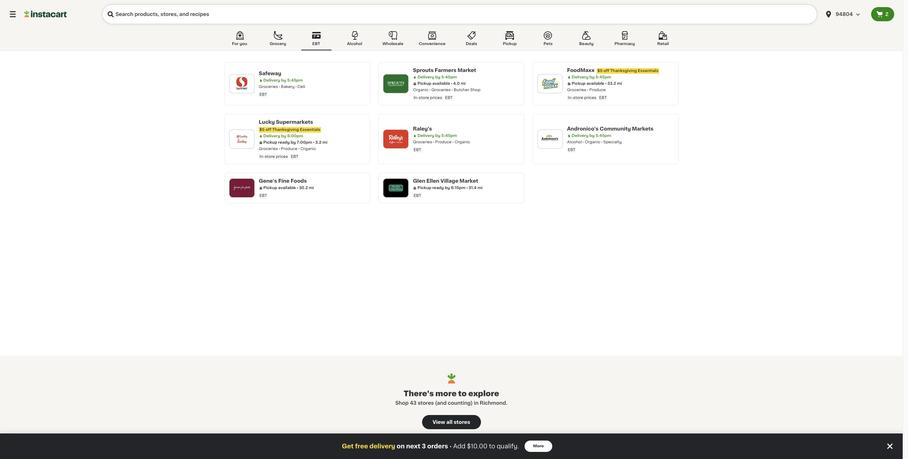 Task type: vqa. For each thing, say whether or not it's contained in the screenshot.
Limited time offer Region
no



Task type: describe. For each thing, give the bounding box(es) containing it.
view all stores link
[[422, 415, 481, 429]]

31.4
[[469, 186, 477, 190]]

delivery by 5:45pm for raley's
[[418, 134, 457, 138]]

by for produce
[[435, 134, 440, 138]]

beauty button
[[571, 30, 602, 50]]

94804 button
[[824, 4, 867, 24]]

store for foodmaxx
[[573, 96, 583, 100]]

delivery for safeway
[[263, 78, 280, 82]]

in- for lucky supermarkets
[[260, 155, 265, 159]]

delivery for andronico's community markets
[[572, 134, 589, 138]]

thanksgiving inside foodmaxx $5 off thanksgiving essentials
[[610, 69, 637, 73]]

gene's fine foods
[[259, 178, 307, 183]]

ebt button
[[301, 30, 332, 50]]

view all stores
[[433, 420, 470, 425]]

groceries down delivery by 6:00pm
[[259, 147, 278, 151]]

delivery for sprouts farmers market
[[418, 75, 434, 79]]

1 horizontal spatial in-
[[414, 96, 419, 100]]

all
[[446, 420, 453, 425]]

delivery by 6:00pm
[[263, 134, 303, 138]]

groceries down raley's
[[413, 140, 432, 144]]

available for groceries
[[432, 82, 450, 85]]

convenience
[[419, 42, 446, 46]]

pickup button
[[495, 30, 525, 50]]

wholesale
[[383, 42, 403, 46]]

organic groceries butcher shop
[[413, 88, 481, 92]]

pickup for 30.2 mi
[[263, 186, 277, 190]]

2
[[886, 12, 889, 17]]

deals
[[466, 42, 477, 46]]

$5 inside foodmaxx $5 off thanksgiving essentials
[[598, 69, 603, 73]]

for
[[232, 42, 239, 46]]

in
[[474, 401, 479, 405]]

prices for lucky supermarkets
[[276, 155, 288, 159]]

delivery for raley's
[[418, 134, 434, 138]]

pharmacy button
[[610, 30, 640, 50]]

3.2 mi
[[315, 140, 327, 144]]

6:15pm
[[451, 186, 466, 190]]

andronico's community markets
[[567, 126, 654, 131]]

sprouts farmers market
[[413, 68, 476, 73]]

counting)
[[448, 401, 473, 405]]

1 horizontal spatial in-store prices ebt
[[414, 96, 453, 100]]

1 vertical spatial produce
[[435, 140, 452, 144]]

wholesale button
[[378, 30, 408, 50]]

delivery by 5:45pm for andronico's community markets
[[572, 134, 611, 138]]

off inside lucky supermarkets $5 off thanksgiving essentials
[[266, 128, 271, 132]]

fine
[[278, 178, 290, 183]]

for you
[[232, 42, 247, 46]]

grocery
[[270, 42, 286, 46]]

glen ellen village market
[[413, 178, 478, 183]]

delivery down foodmaxx
[[572, 75, 589, 79]]

lucky supermarkets logo image
[[233, 130, 251, 148]]

groceries down safeway
[[259, 85, 278, 89]]

glen
[[413, 178, 425, 183]]

3
[[422, 443, 426, 449]]

3.2
[[315, 140, 322, 144]]

supermarkets
[[276, 120, 313, 125]]

village
[[441, 178, 458, 183]]

free
[[355, 443, 368, 449]]

5:45pm for sprouts farmers market
[[441, 75, 457, 79]]

to inside 'get free delivery on next 3 orders • add $10.00 to qualify.'
[[489, 443, 495, 449]]

alcohol for alcohol
[[347, 42, 362, 46]]

sprouts farmers market logo image
[[387, 75, 405, 93]]

ready for 6:15pm
[[432, 186, 444, 190]]

(and
[[435, 401, 447, 405]]

mi for 4.0 mi
[[461, 82, 466, 85]]

0 horizontal spatial available
[[278, 186, 296, 190]]

gene's
[[259, 178, 277, 183]]

convenience button
[[416, 30, 448, 50]]

by for 4.0 mi
[[435, 75, 440, 79]]

next
[[406, 443, 420, 449]]

bakery
[[281, 85, 295, 89]]

more button
[[525, 441, 552, 452]]

1 horizontal spatial shop
[[470, 88, 481, 92]]

sprouts
[[413, 68, 434, 73]]

andronico's
[[567, 126, 599, 131]]

deals button
[[456, 30, 487, 50]]

pets button
[[533, 30, 563, 50]]

lucky supermarkets $5 off thanksgiving essentials
[[259, 120, 320, 132]]

94804
[[836, 12, 853, 17]]

get free delivery on next 3 orders • add $10.00 to qualify.
[[342, 443, 519, 449]]

mi for 3.2 mi
[[323, 140, 327, 144]]

pickup for 4.0 mi
[[418, 82, 431, 85]]

Search field
[[102, 4, 817, 24]]

0 vertical spatial produce
[[589, 88, 606, 92]]

richmond.
[[480, 401, 507, 405]]

5:45pm for raley's
[[441, 134, 457, 138]]

delivery
[[369, 443, 395, 449]]

ready for 7:00pm
[[278, 140, 290, 144]]

gene's fine foods logo image
[[233, 179, 251, 197]]

there's more to explore shop 43 stores (and counting) in richmond.
[[395, 390, 507, 405]]

94804 button
[[820, 4, 871, 24]]

thanksgiving inside lucky supermarkets $5 off thanksgiving essentials
[[272, 128, 299, 132]]

beauty
[[579, 42, 594, 46]]

alcohol button
[[339, 30, 370, 50]]

by for bakery
[[281, 78, 286, 82]]

lucky
[[259, 120, 275, 125]]

ebt inside ebt button
[[312, 42, 320, 46]]

alcohol organic specialty
[[567, 140, 622, 144]]

pickup ready by 6:15pm
[[418, 186, 466, 190]]

1 horizontal spatial store
[[419, 96, 429, 100]]

farmers
[[435, 68, 456, 73]]

retail button
[[648, 30, 678, 50]]

43
[[410, 401, 417, 405]]

30.2 mi
[[299, 186, 314, 190]]



Task type: locate. For each thing, give the bounding box(es) containing it.
pickup available down gene's fine foods
[[263, 186, 296, 190]]

groceries produce organic
[[413, 140, 470, 144], [259, 147, 316, 151]]

more
[[533, 444, 544, 448]]

pharmacy
[[615, 42, 635, 46]]

0 horizontal spatial ready
[[278, 140, 290, 144]]

available up groceries produce
[[587, 82, 604, 85]]

foodmaxx $5 off thanksgiving essentials
[[567, 68, 659, 73]]

1 vertical spatial market
[[460, 178, 478, 183]]

alcohol inside button
[[347, 42, 362, 46]]

to inside the there's more to explore shop 43 stores (and counting) in richmond.
[[458, 390, 467, 397]]

in- down groceries produce
[[568, 96, 573, 100]]

delivery by 5:45pm
[[418, 75, 457, 79], [572, 75, 611, 79], [263, 78, 303, 82], [418, 134, 457, 138], [572, 134, 611, 138]]

shop
[[470, 88, 481, 92], [395, 401, 409, 405]]

mi for 31.4 mi
[[478, 186, 483, 190]]

get
[[342, 443, 354, 449]]

off inside foodmaxx $5 off thanksgiving essentials
[[604, 69, 609, 73]]

in- down sprouts
[[414, 96, 419, 100]]

groceries bakery deli
[[259, 85, 305, 89]]

delivery down sprouts
[[418, 75, 434, 79]]

by for 3.2 mi
[[281, 134, 286, 138]]

groceries produce organic down pickup ready by 7:00pm
[[259, 147, 316, 151]]

organic
[[413, 88, 429, 92], [455, 140, 470, 144], [585, 140, 600, 144], [301, 147, 316, 151]]

stores
[[418, 401, 434, 405], [454, 420, 470, 425]]

available for produce
[[587, 82, 604, 85]]

$5
[[598, 69, 603, 73], [260, 128, 265, 132]]

$5 right foodmaxx
[[598, 69, 603, 73]]

31.4 mi
[[469, 186, 483, 190]]

0 horizontal spatial off
[[266, 128, 271, 132]]

market
[[458, 68, 476, 73], [460, 178, 478, 183]]

1 vertical spatial shop
[[395, 401, 409, 405]]

delivery
[[418, 75, 434, 79], [572, 75, 589, 79], [263, 78, 280, 82], [418, 134, 434, 138], [572, 134, 589, 138], [263, 134, 280, 138]]

pets
[[544, 42, 553, 46]]

by for organic
[[590, 134, 595, 138]]

store for lucky supermarkets
[[265, 155, 275, 159]]

0 horizontal spatial stores
[[418, 401, 434, 405]]

mi right 30.2
[[309, 186, 314, 190]]

foods
[[291, 178, 307, 183]]

0 horizontal spatial produce
[[281, 147, 298, 151]]

$10.00
[[467, 443, 487, 449]]

pickup for 31.4 mi
[[418, 186, 431, 190]]

$5 down lucky on the top of page
[[260, 128, 265, 132]]

there's
[[404, 390, 434, 397]]

0 horizontal spatial in-store prices ebt
[[260, 155, 298, 159]]

shop inside the there's more to explore shop 43 stores (and counting) in richmond.
[[395, 401, 409, 405]]

ready
[[278, 140, 290, 144], [432, 186, 444, 190]]

mi up butcher
[[461, 82, 466, 85]]

0 horizontal spatial to
[[458, 390, 467, 397]]

1 vertical spatial ready
[[432, 186, 444, 190]]

raley's
[[413, 126, 432, 131]]

prices down organic groceries butcher shop
[[430, 96, 442, 100]]

retail
[[657, 42, 669, 46]]

in-
[[414, 96, 419, 100], [568, 96, 573, 100], [260, 155, 265, 159]]

essentials inside lucky supermarkets $5 off thanksgiving essentials
[[300, 128, 320, 132]]

delivery by 5:45pm down raley's
[[418, 134, 457, 138]]

1 vertical spatial groceries produce organic
[[259, 147, 316, 151]]

groceries produce
[[567, 88, 606, 92]]

in- up gene's
[[260, 155, 265, 159]]

view
[[433, 420, 445, 425]]

orders
[[427, 443, 448, 449]]

2 horizontal spatial prices
[[584, 96, 596, 100]]

1 vertical spatial thanksgiving
[[272, 128, 299, 132]]

0 vertical spatial alcohol
[[347, 42, 362, 46]]

delivery down safeway
[[263, 78, 280, 82]]

1 horizontal spatial $5
[[598, 69, 603, 73]]

5:45pm for andronico's community markets
[[596, 134, 611, 138]]

0 horizontal spatial prices
[[276, 155, 288, 159]]

thanksgiving up delivery by 6:00pm
[[272, 128, 299, 132]]

ebt
[[312, 42, 320, 46], [260, 93, 267, 96], [445, 96, 453, 100], [599, 96, 607, 100], [414, 148, 421, 152], [568, 148, 576, 152], [291, 155, 298, 159], [260, 194, 267, 198], [414, 194, 421, 198]]

0 horizontal spatial essentials
[[300, 128, 320, 132]]

alcohol for alcohol organic specialty
[[567, 140, 582, 144]]

instacart image
[[24, 10, 67, 18]]

delivery by 5:45pm for sprouts farmers market
[[418, 75, 457, 79]]

0 horizontal spatial store
[[265, 155, 275, 159]]

•
[[450, 443, 452, 449]]

produce
[[589, 88, 606, 92], [435, 140, 452, 144], [281, 147, 298, 151]]

glen ellen village market logo image
[[387, 179, 405, 197]]

ellen
[[427, 178, 439, 183]]

market up 31.4
[[460, 178, 478, 183]]

delivery by 5:45pm for safeway
[[263, 78, 303, 82]]

shop categories tab list
[[224, 30, 678, 50]]

ready down ellen in the top left of the page
[[432, 186, 444, 190]]

0 horizontal spatial thanksgiving
[[272, 128, 299, 132]]

1 horizontal spatial prices
[[430, 96, 442, 100]]

0 horizontal spatial groceries produce organic
[[259, 147, 316, 151]]

5:45pm for safeway
[[287, 78, 303, 82]]

prices down groceries produce
[[584, 96, 596, 100]]

pickup available for produce
[[572, 82, 604, 85]]

store
[[419, 96, 429, 100], [573, 96, 583, 100], [265, 155, 275, 159]]

1 horizontal spatial essentials
[[638, 69, 659, 73]]

7:00pm
[[297, 140, 312, 144]]

delivery by 5:45pm down sprouts farmers market
[[418, 75, 457, 79]]

1 vertical spatial $5
[[260, 128, 265, 132]]

mi right 33.2 on the top right
[[617, 82, 622, 85]]

off up 33.2 on the top right
[[604, 69, 609, 73]]

2 horizontal spatial produce
[[589, 88, 606, 92]]

pickup ready by 7:00pm
[[263, 140, 312, 144]]

specialty
[[603, 140, 622, 144]]

0 vertical spatial ready
[[278, 140, 290, 144]]

delivery by 5:45pm down foodmaxx
[[572, 75, 611, 79]]

2 vertical spatial produce
[[281, 147, 298, 151]]

0 horizontal spatial shop
[[395, 401, 409, 405]]

1 vertical spatial stores
[[454, 420, 470, 425]]

mi
[[461, 82, 466, 85], [617, 82, 622, 85], [323, 140, 327, 144], [309, 186, 314, 190], [478, 186, 483, 190]]

view all stores button
[[422, 415, 481, 429]]

pickup inside button
[[503, 42, 517, 46]]

2 button
[[871, 7, 894, 21]]

pickup available up groceries produce
[[572, 82, 604, 85]]

pickup available up organic groceries butcher shop
[[418, 82, 450, 85]]

you
[[240, 42, 247, 46]]

market up the "4.0 mi"
[[458, 68, 476, 73]]

in- for foodmaxx
[[568, 96, 573, 100]]

stores down there's
[[418, 401, 434, 405]]

1 horizontal spatial alcohol
[[567, 140, 582, 144]]

delivery down raley's
[[418, 134, 434, 138]]

in-store prices ebt for lucky supermarkets
[[260, 155, 298, 159]]

stores inside button
[[454, 420, 470, 425]]

add
[[453, 443, 466, 449]]

mi right 3.2
[[323, 140, 327, 144]]

delivery by 5:45pm up alcohol organic specialty
[[572, 134, 611, 138]]

by for 33.2 mi
[[590, 75, 595, 79]]

4.0
[[453, 82, 460, 85]]

pickup available
[[418, 82, 450, 85], [572, 82, 604, 85], [263, 186, 296, 190]]

in-store prices ebt
[[414, 96, 453, 100], [568, 96, 607, 100], [260, 155, 298, 159]]

in-store prices ebt for foodmaxx
[[568, 96, 607, 100]]

explore
[[468, 390, 499, 397]]

ready down delivery by 6:00pm
[[278, 140, 290, 144]]

2 horizontal spatial in-
[[568, 96, 573, 100]]

markets
[[632, 126, 654, 131]]

essentials up the 7:00pm
[[300, 128, 320, 132]]

treatment tracker modal dialog
[[0, 434, 903, 459]]

stores right all
[[454, 420, 470, 425]]

1 horizontal spatial pickup available
[[418, 82, 450, 85]]

1 horizontal spatial to
[[489, 443, 495, 449]]

prices
[[430, 96, 442, 100], [584, 96, 596, 100], [276, 155, 288, 159]]

safeway
[[259, 71, 281, 76]]

0 vertical spatial shop
[[470, 88, 481, 92]]

1 horizontal spatial stores
[[454, 420, 470, 425]]

to up counting)
[[458, 390, 467, 397]]

by
[[435, 75, 440, 79], [590, 75, 595, 79], [281, 78, 286, 82], [435, 134, 440, 138], [590, 134, 595, 138], [281, 134, 286, 138], [291, 140, 296, 144], [445, 186, 450, 190]]

to
[[458, 390, 467, 397], [489, 443, 495, 449]]

off
[[604, 69, 609, 73], [266, 128, 271, 132]]

prices down pickup ready by 7:00pm
[[276, 155, 288, 159]]

foodmaxx
[[567, 68, 595, 73]]

groceries down sprouts farmers market
[[432, 88, 451, 92]]

pickup
[[503, 42, 517, 46], [418, 82, 431, 85], [572, 82, 586, 85], [263, 140, 277, 144], [263, 186, 277, 190], [418, 186, 431, 190]]

2 horizontal spatial store
[[573, 96, 583, 100]]

1 horizontal spatial thanksgiving
[[610, 69, 637, 73]]

to right $10.00
[[489, 443, 495, 449]]

shop right butcher
[[470, 88, 481, 92]]

1 vertical spatial to
[[489, 443, 495, 449]]

essentials
[[638, 69, 659, 73], [300, 128, 320, 132]]

0 vertical spatial market
[[458, 68, 476, 73]]

thanksgiving up 33.2 mi
[[610, 69, 637, 73]]

prices for foodmaxx
[[584, 96, 596, 100]]

off down lucky on the top of page
[[266, 128, 271, 132]]

groceries produce organic down raley's
[[413, 140, 470, 144]]

1 horizontal spatial off
[[604, 69, 609, 73]]

available up organic groceries butcher shop
[[432, 82, 450, 85]]

butcher
[[454, 88, 469, 92]]

available down fine
[[278, 186, 296, 190]]

1 horizontal spatial produce
[[435, 140, 452, 144]]

grocery button
[[263, 30, 293, 50]]

1 horizontal spatial available
[[432, 82, 450, 85]]

raley's logo image
[[387, 130, 405, 148]]

deli
[[298, 85, 305, 89]]

andronico's community markets logo image
[[541, 130, 559, 148]]

$5 inside lucky supermarkets $5 off thanksgiving essentials
[[260, 128, 265, 132]]

2 horizontal spatial pickup available
[[572, 82, 604, 85]]

foodmaxx logo image
[[541, 75, 559, 93]]

delivery by 5:45pm up groceries bakery deli at the top left of page
[[263, 78, 303, 82]]

0 vertical spatial $5
[[598, 69, 603, 73]]

30.2
[[299, 186, 308, 190]]

store down organic groceries butcher shop
[[419, 96, 429, 100]]

groceries down foodmaxx
[[567, 88, 586, 92]]

store down pickup ready by 7:00pm
[[265, 155, 275, 159]]

pickup available for groceries
[[418, 82, 450, 85]]

1 vertical spatial off
[[266, 128, 271, 132]]

5:45pm
[[441, 75, 457, 79], [596, 75, 611, 79], [287, 78, 303, 82], [441, 134, 457, 138], [596, 134, 611, 138]]

0 vertical spatial groceries produce organic
[[413, 140, 470, 144]]

qualify.
[[497, 443, 519, 449]]

0 vertical spatial stores
[[418, 401, 434, 405]]

pickup for 3.2 mi
[[263, 140, 277, 144]]

33.2 mi
[[607, 82, 622, 85]]

available
[[432, 82, 450, 85], [587, 82, 604, 85], [278, 186, 296, 190]]

1 vertical spatial alcohol
[[567, 140, 582, 144]]

2 horizontal spatial available
[[587, 82, 604, 85]]

0 horizontal spatial pickup available
[[263, 186, 296, 190]]

6:00pm
[[287, 134, 303, 138]]

in-store prices ebt down pickup ready by 7:00pm
[[260, 155, 298, 159]]

0 vertical spatial off
[[604, 69, 609, 73]]

0 vertical spatial essentials
[[638, 69, 659, 73]]

community
[[600, 126, 631, 131]]

0 vertical spatial thanksgiving
[[610, 69, 637, 73]]

1 horizontal spatial ready
[[432, 186, 444, 190]]

33.2
[[607, 82, 616, 85]]

delivery down lucky on the top of page
[[263, 134, 280, 138]]

1 vertical spatial essentials
[[300, 128, 320, 132]]

store down groceries produce
[[573, 96, 583, 100]]

mi for 33.2 mi
[[617, 82, 622, 85]]

0 vertical spatial to
[[458, 390, 467, 397]]

essentials down "retail"
[[638, 69, 659, 73]]

for you button
[[224, 30, 255, 50]]

stores inside the there's more to explore shop 43 stores (and counting) in richmond.
[[418, 401, 434, 405]]

4.0 mi
[[453, 82, 466, 85]]

in-store prices ebt down organic groceries butcher shop
[[414, 96, 453, 100]]

on
[[397, 443, 405, 449]]

safeway logo image
[[233, 75, 251, 93]]

in-store prices ebt down groceries produce
[[568, 96, 607, 100]]

delivery down andronico's on the top
[[572, 134, 589, 138]]

pickup for 33.2 mi
[[572, 82, 586, 85]]

more
[[436, 390, 457, 397]]

shop left the 43 at the left
[[395, 401, 409, 405]]

essentials inside foodmaxx $5 off thanksgiving essentials
[[638, 69, 659, 73]]

0 horizontal spatial alcohol
[[347, 42, 362, 46]]

None search field
[[102, 4, 817, 24]]

0 horizontal spatial in-
[[260, 155, 265, 159]]

mi right 31.4
[[478, 186, 483, 190]]

0 horizontal spatial $5
[[260, 128, 265, 132]]

mi for 30.2 mi
[[309, 186, 314, 190]]

1 horizontal spatial groceries produce organic
[[413, 140, 470, 144]]

2 horizontal spatial in-store prices ebt
[[568, 96, 607, 100]]



